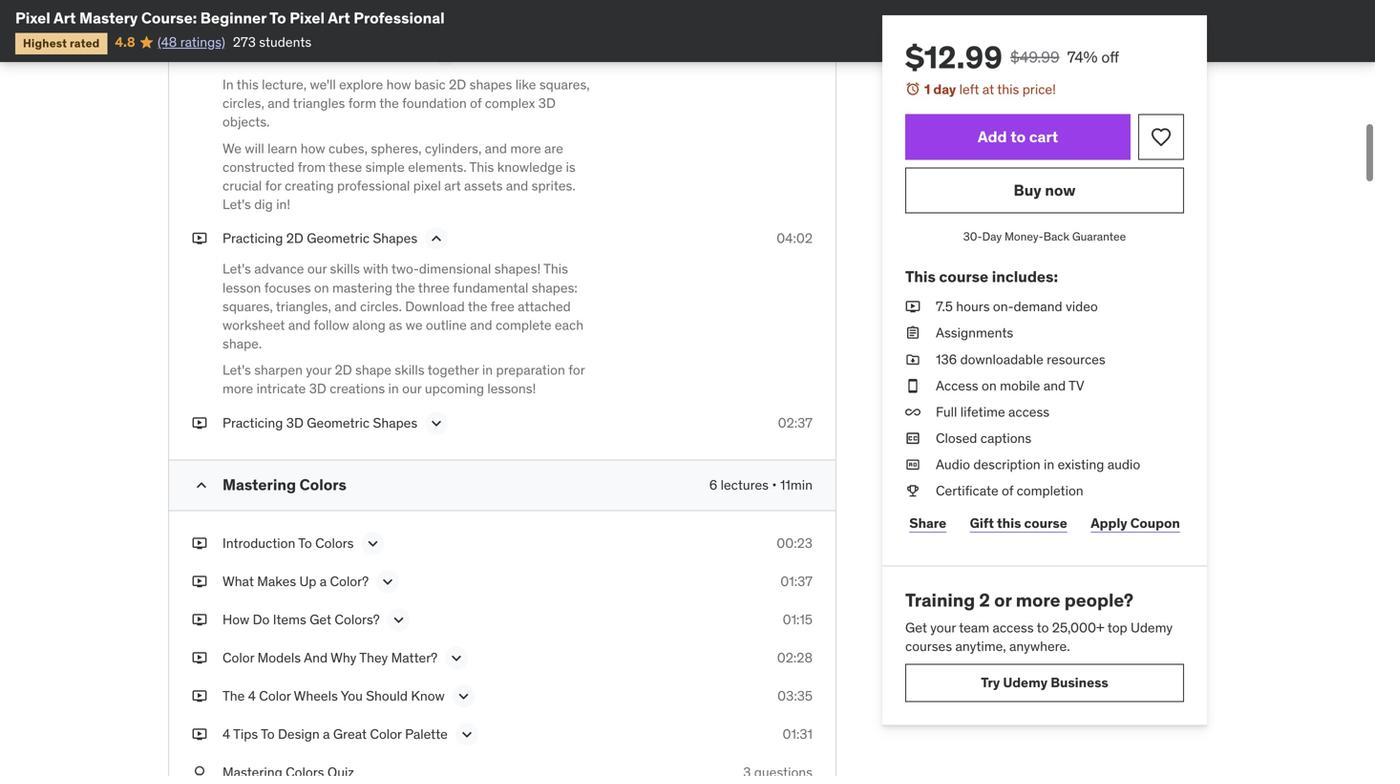 Task type: locate. For each thing, give the bounding box(es) containing it.
left
[[960, 81, 979, 98]]

0 horizontal spatial skills
[[330, 260, 360, 278]]

the down fundamental
[[468, 298, 488, 315]]

squares, down lesson
[[223, 298, 273, 315]]

geometric down creations
[[307, 414, 370, 432]]

for up dig
[[265, 177, 282, 194]]

1 vertical spatial shapes
[[373, 230, 418, 247]]

hide lecture description image
[[436, 45, 455, 64]]

show lecture description image up color?
[[363, 534, 383, 553]]

practicing for practicing 3d geometric shapes
[[223, 414, 283, 432]]

udemy right top
[[1131, 620, 1173, 637]]

1 horizontal spatial our
[[402, 380, 422, 398]]

0 vertical spatial your
[[306, 362, 332, 379]]

2d inside let's advance our skills with two-dimensional shapes! this lesson focuses on mastering the three fundamental shapes: squares, triangles, and circles. download the free attached worksheet and follow along as we outline and complete each shape. let's sharpen your 2d shape skills together in preparation for more intricate 3d creations in our upcoming lessons!
[[335, 362, 352, 379]]

1 vertical spatial practicing
[[223, 414, 283, 432]]

show lecture description image down upcoming
[[427, 414, 446, 433]]

the right form
[[379, 95, 399, 112]]

1 let's from the top
[[223, 196, 251, 213]]

0 vertical spatial practicing
[[223, 230, 283, 247]]

show lecture description image for what makes up a color?
[[378, 572, 398, 592]]

for down "each"
[[569, 362, 585, 379]]

our down the practicing 2d geometric shapes
[[307, 260, 327, 278]]

the down two-
[[396, 279, 415, 296]]

1 introduction from the top
[[223, 45, 296, 63]]

0 horizontal spatial of
[[470, 95, 482, 112]]

and down free
[[470, 317, 493, 334]]

these
[[329, 158, 362, 176]]

skills
[[330, 260, 360, 278], [395, 362, 425, 379]]

squares,
[[540, 76, 590, 93], [223, 298, 273, 315]]

0 horizontal spatial for
[[265, 177, 282, 194]]

1 horizontal spatial more
[[510, 140, 541, 157]]

we'll
[[310, 76, 336, 93]]

0 vertical spatial access
[[1009, 404, 1050, 421]]

2d up creations
[[335, 362, 352, 379]]

1 vertical spatial the
[[396, 279, 415, 296]]

0 horizontal spatial in
[[388, 380, 399, 398]]

1 day left at this price!
[[925, 81, 1056, 98]]

0 horizontal spatial color
[[223, 649, 254, 667]]

practicing 3d geometric shapes
[[223, 414, 418, 432]]

3d down intricate
[[286, 414, 304, 432]]

the inside in this lecture, we'll explore how basic 2d shapes like squares, circles, and triangles form the foundation of complex 3d objects. we will learn how cubes, spheres, cylinders, and more are constructed from these simple elements. this knowledge is crucial for creating professional pixel art assets and sprites. let's dig in!
[[379, 95, 399, 112]]

in this lecture, we'll explore how basic 2d shapes like squares, circles, and triangles form the foundation of complex 3d objects. we will learn how cubes, spheres, cylinders, and more are constructed from these simple elements. this knowledge is crucial for creating professional pixel art assets and sprites. let's dig in!
[[223, 76, 590, 213]]

shapes down professional
[[382, 45, 427, 63]]

wheels
[[294, 688, 338, 705]]

2 vertical spatial the
[[468, 298, 488, 315]]

2 vertical spatial let's
[[223, 362, 251, 379]]

03:35
[[778, 688, 813, 705]]

74%
[[1068, 47, 1098, 67]]

0 horizontal spatial art
[[54, 8, 76, 28]]

1 horizontal spatial show lecture description image
[[427, 414, 446, 433]]

this right the gift at the bottom right of the page
[[997, 515, 1022, 532]]

2 introduction from the top
[[223, 535, 296, 552]]

in down shape
[[388, 380, 399, 398]]

udemy right try on the bottom of page
[[1003, 674, 1048, 692]]

3d up practicing 3d geometric shapes
[[309, 380, 327, 398]]

practicing
[[223, 230, 283, 247], [223, 414, 283, 432]]

3d inside in this lecture, we'll explore how basic 2d shapes like squares, circles, and triangles form the foundation of complex 3d objects. we will learn how cubes, spheres, cylinders, and more are constructed from these simple elements. this knowledge is crucial for creating professional pixel art assets and sprites. let's dig in!
[[538, 95, 556, 112]]

2 horizontal spatial show lecture description image
[[457, 725, 476, 744]]

136
[[936, 351, 957, 368]]

course down completion
[[1025, 515, 1068, 532]]

great
[[333, 726, 367, 743]]

practicing down dig
[[223, 230, 283, 247]]

2 practicing from the top
[[223, 414, 283, 432]]

1 vertical spatial course
[[1025, 515, 1068, 532]]

intricate
[[257, 380, 306, 398]]

apply coupon
[[1091, 515, 1180, 532]]

1 horizontal spatial for
[[569, 362, 585, 379]]

1 vertical spatial on
[[982, 377, 997, 394]]

of down shapes
[[470, 95, 482, 112]]

of down description
[[1002, 483, 1014, 500]]

1 horizontal spatial in
[[482, 362, 493, 379]]

0 vertical spatial shapes
[[382, 45, 427, 63]]

more up knowledge
[[510, 140, 541, 157]]

1 art from the left
[[54, 8, 76, 28]]

2d up advance
[[286, 230, 304, 247]]

0 vertical spatial squares,
[[540, 76, 590, 93]]

show lecture description image right palette
[[457, 725, 476, 744]]

0 vertical spatial course
[[939, 267, 989, 286]]

your
[[306, 362, 332, 379], [931, 620, 956, 637]]

geometric for 3d
[[307, 414, 370, 432]]

0 horizontal spatial to
[[1011, 127, 1026, 147]]

00:23
[[777, 535, 813, 552]]

shapes for practicing 2d geometric shapes
[[373, 230, 418, 247]]

2 horizontal spatial in
[[1044, 456, 1055, 473]]

1 vertical spatial for
[[569, 362, 585, 379]]

more
[[510, 140, 541, 157], [223, 380, 253, 398], [1016, 589, 1061, 612]]

1 vertical spatial more
[[223, 380, 253, 398]]

0 vertical spatial more
[[510, 140, 541, 157]]

anytime,
[[956, 638, 1006, 655]]

of inside in this lecture, we'll explore how basic 2d shapes like squares, circles, and triangles form the foundation of complex 3d objects. we will learn how cubes, spheres, cylinders, and more are constructed from these simple elements. this knowledge is crucial for creating professional pixel art assets and sprites. let's dig in!
[[470, 95, 482, 112]]

art up introduction to 2d and 3d shapes
[[328, 8, 350, 28]]

crucial
[[223, 177, 262, 194]]

in up completion
[[1044, 456, 1055, 473]]

creations
[[330, 380, 385, 398]]

0 horizontal spatial your
[[306, 362, 332, 379]]

1 horizontal spatial udemy
[[1131, 620, 1173, 637]]

a right up
[[320, 573, 327, 590]]

show lecture description image for the 4 color wheels you should know
[[454, 687, 474, 706]]

2 vertical spatial show lecture description image
[[457, 725, 476, 744]]

triangles
[[293, 95, 345, 112]]

beginner
[[200, 8, 267, 28]]

0 horizontal spatial our
[[307, 260, 327, 278]]

0 vertical spatial for
[[265, 177, 282, 194]]

1 horizontal spatial how
[[387, 76, 411, 93]]

professional
[[337, 177, 410, 194]]

0 horizontal spatial on
[[314, 279, 329, 296]]

more right or
[[1016, 589, 1061, 612]]

to left cart
[[1011, 127, 1026, 147]]

1 horizontal spatial your
[[931, 620, 956, 637]]

6 lectures • 11min
[[709, 476, 813, 494]]

get up courses
[[906, 620, 927, 637]]

let's down shape.
[[223, 362, 251, 379]]

3d inside let's advance our skills with two-dimensional shapes! this lesson focuses on mastering the three fundamental shapes: squares, triangles, and circles. download the free attached worksheet and follow along as we outline and complete each shape. let's sharpen your 2d shape skills together in preparation for more intricate 3d creations in our upcoming lessons!
[[309, 380, 327, 398]]

highest
[[23, 36, 67, 51]]

elements.
[[408, 158, 467, 176]]

1 horizontal spatial this
[[544, 260, 568, 278]]

and up knowledge
[[485, 140, 507, 157]]

2 vertical spatial more
[[1016, 589, 1061, 612]]

1 horizontal spatial pixel
[[290, 8, 325, 28]]

1 vertical spatial our
[[402, 380, 422, 398]]

our left upcoming
[[402, 380, 422, 398]]

30-
[[964, 229, 983, 244]]

2 geometric from the top
[[307, 414, 370, 432]]

your right the 'sharpen'
[[306, 362, 332, 379]]

xsmall image
[[192, 45, 207, 64], [906, 324, 921, 343], [906, 403, 921, 422], [192, 414, 207, 433], [906, 482, 921, 501], [192, 764, 207, 777]]

01:19
[[782, 45, 813, 63]]

colors down practicing 3d geometric shapes
[[300, 475, 347, 495]]

0 horizontal spatial show lecture description image
[[363, 534, 383, 553]]

0 horizontal spatial squares,
[[223, 298, 273, 315]]

squares, right 'like'
[[540, 76, 590, 93]]

shapes:
[[532, 279, 578, 296]]

0 vertical spatial introduction
[[223, 45, 296, 63]]

art up highest rated
[[54, 8, 76, 28]]

the
[[379, 95, 399, 112], [396, 279, 415, 296], [468, 298, 488, 315]]

form
[[348, 95, 376, 112]]

in up "lessons!"
[[482, 362, 493, 379]]

0 vertical spatial to
[[1011, 127, 1026, 147]]

1 horizontal spatial to
[[1037, 620, 1049, 637]]

this for gift
[[997, 515, 1022, 532]]

1 vertical spatial to
[[1037, 620, 1049, 637]]

1 vertical spatial squares,
[[223, 298, 273, 315]]

the
[[223, 688, 245, 705]]

this
[[469, 158, 494, 176], [544, 260, 568, 278], [906, 267, 936, 286]]

this inside in this lecture, we'll explore how basic 2d shapes like squares, circles, and triangles form the foundation of complex 3d objects. we will learn how cubes, spheres, cylinders, and more are constructed from these simple elements. this knowledge is crucial for creating professional pixel art assets and sprites. let's dig in!
[[469, 158, 494, 176]]

1 horizontal spatial get
[[906, 620, 927, 637]]

a left great
[[323, 726, 330, 743]]

0 vertical spatial geometric
[[307, 230, 370, 247]]

1 vertical spatial color
[[259, 688, 291, 705]]

1 horizontal spatial squares,
[[540, 76, 590, 93]]

they
[[359, 649, 388, 667]]

back
[[1044, 229, 1070, 244]]

on inside let's advance our skills with two-dimensional shapes! this lesson focuses on mastering the three fundamental shapes: squares, triangles, and circles. download the free attached worksheet and follow along as we outline and complete each shape. let's sharpen your 2d shape skills together in preparation for more intricate 3d creations in our upcoming lessons!
[[314, 279, 329, 296]]

knowledge
[[497, 158, 563, 176]]

2 vertical spatial shapes
[[373, 414, 418, 432]]

1 horizontal spatial of
[[1002, 483, 1014, 500]]

0 vertical spatial in
[[482, 362, 493, 379]]

access inside training 2 or more people? get your team access to 25,000+ top udemy courses anytime, anywhere.
[[993, 620, 1034, 637]]

dig
[[254, 196, 273, 213]]

to
[[270, 8, 286, 28], [298, 45, 312, 63], [298, 535, 312, 552], [261, 726, 275, 743]]

is
[[566, 158, 576, 176]]

on up triangles,
[[314, 279, 329, 296]]

and
[[304, 649, 328, 667]]

1 practicing from the top
[[223, 230, 283, 247]]

let's down crucial
[[223, 196, 251, 213]]

1 horizontal spatial 4
[[248, 688, 256, 705]]

25,000+
[[1052, 620, 1105, 637]]

0 horizontal spatial udemy
[[1003, 674, 1048, 692]]

introduction
[[223, 45, 296, 63], [223, 535, 296, 552]]

try udemy business
[[981, 674, 1109, 692]]

1 vertical spatial in
[[388, 380, 399, 398]]

access down or
[[993, 620, 1034, 637]]

your up courses
[[931, 620, 956, 637]]

$49.99
[[1011, 47, 1060, 67]]

pixel up students
[[290, 8, 325, 28]]

4 left tips
[[223, 726, 230, 743]]

this inside let's advance our skills with two-dimensional shapes! this lesson focuses on mastering the three fundamental shapes: squares, triangles, and circles. download the free attached worksheet and follow along as we outline and complete each shape. let's sharpen your 2d shape skills together in preparation for more intricate 3d creations in our upcoming lessons!
[[544, 260, 568, 278]]

why
[[331, 649, 357, 667]]

skills up mastering
[[330, 260, 360, 278]]

alarm image
[[906, 81, 921, 96]]

2d inside in this lecture, we'll explore how basic 2d shapes like squares, circles, and triangles form the foundation of complex 3d objects. we will learn how cubes, spheres, cylinders, and more are constructed from these simple elements. this knowledge is crucial for creating professional pixel art assets and sprites. let's dig in!
[[449, 76, 466, 93]]

colors up color?
[[315, 535, 354, 552]]

what makes up a color?
[[223, 573, 369, 590]]

0 vertical spatial on
[[314, 279, 329, 296]]

1 vertical spatial 4
[[223, 726, 230, 743]]

introduction up lecture,
[[223, 45, 296, 63]]

introduction to 2d and 3d shapes
[[223, 45, 427, 63]]

$12.99 $49.99 74% off
[[906, 38, 1120, 76]]

to up anywhere.
[[1037, 620, 1049, 637]]

0 vertical spatial let's
[[223, 196, 251, 213]]

to up 273 students
[[270, 8, 286, 28]]

together
[[428, 362, 479, 379]]

2 horizontal spatial this
[[906, 267, 936, 286]]

shapes up two-
[[373, 230, 418, 247]]

1 vertical spatial colors
[[315, 535, 354, 552]]

this inside in this lecture, we'll explore how basic 2d shapes like squares, circles, and triangles form the foundation of complex 3d objects. we will learn how cubes, spheres, cylinders, and more are constructed from these simple elements. this knowledge is crucial for creating professional pixel art assets and sprites. let's dig in!
[[237, 76, 259, 93]]

$12.99
[[906, 38, 1003, 76]]

tv
[[1069, 377, 1085, 394]]

show lecture description image for introduction to colors
[[363, 534, 383, 553]]

show lecture description image for 4 tips to design a great color palette
[[457, 725, 476, 744]]

1 vertical spatial introduction
[[223, 535, 296, 552]]

show lecture description image right color?
[[378, 572, 398, 592]]

on up full lifetime access
[[982, 377, 997, 394]]

show lecture description image
[[378, 572, 398, 592], [389, 611, 409, 630], [447, 649, 466, 668], [454, 687, 474, 706]]

0 vertical spatial show lecture description image
[[427, 414, 446, 433]]

pixel up highest
[[15, 8, 50, 28]]

show lecture description image right matter?
[[447, 649, 466, 668]]

wishlist image
[[1150, 126, 1173, 149]]

2 horizontal spatial more
[[1016, 589, 1061, 612]]

skills right shape
[[395, 362, 425, 379]]

and down lecture,
[[268, 95, 290, 112]]

0 horizontal spatial 4
[[223, 726, 230, 743]]

0 horizontal spatial this
[[469, 158, 494, 176]]

2d right basic
[[449, 76, 466, 93]]

4 right the
[[248, 688, 256, 705]]

in
[[223, 76, 234, 93]]

0 vertical spatial udemy
[[1131, 620, 1173, 637]]

and up follow at the top of page
[[335, 298, 357, 315]]

color down models at the bottom left
[[259, 688, 291, 705]]

xsmall image
[[192, 229, 207, 248], [906, 298, 921, 316], [906, 350, 921, 369], [906, 377, 921, 395], [906, 429, 921, 448], [906, 456, 921, 474], [192, 534, 207, 553], [192, 572, 207, 591], [192, 611, 207, 629], [192, 649, 207, 668], [192, 687, 207, 706], [192, 725, 207, 744]]

1 geometric from the top
[[307, 230, 370, 247]]

share button
[[906, 505, 951, 543]]

are
[[545, 140, 564, 157]]

2 vertical spatial color
[[370, 726, 402, 743]]

11min
[[780, 476, 813, 494]]

mastering
[[332, 279, 393, 296]]

introduction for introduction to 2d and 3d shapes
[[223, 45, 296, 63]]

complete
[[496, 317, 552, 334]]

0 horizontal spatial how
[[301, 140, 325, 157]]

1 vertical spatial udemy
[[1003, 674, 1048, 692]]

0 vertical spatial 4
[[248, 688, 256, 705]]

how up from
[[301, 140, 325, 157]]

3d right complex on the left top of page
[[538, 95, 556, 112]]

01:31
[[783, 726, 813, 743]]

constructed
[[223, 158, 295, 176]]

1 horizontal spatial on
[[982, 377, 997, 394]]

more left intricate
[[223, 380, 253, 398]]

show lecture description image
[[427, 414, 446, 433], [363, 534, 383, 553], [457, 725, 476, 744]]

shapes
[[382, 45, 427, 63], [373, 230, 418, 247], [373, 414, 418, 432]]

introduction for introduction to colors
[[223, 535, 296, 552]]

download
[[405, 298, 465, 315]]

0 horizontal spatial pixel
[[15, 8, 50, 28]]

this
[[237, 76, 259, 93], [997, 81, 1020, 98], [997, 515, 1022, 532]]

shapes down creations
[[373, 414, 418, 432]]

now
[[1045, 181, 1076, 200]]

1 vertical spatial geometric
[[307, 414, 370, 432]]

0 vertical spatial skills
[[330, 260, 360, 278]]

color right great
[[370, 726, 402, 743]]

shapes for practicing 3d geometric shapes
[[373, 414, 418, 432]]

squares, inside in this lecture, we'll explore how basic 2d shapes like squares, circles, and triangles form the foundation of complex 3d objects. we will learn how cubes, spheres, cylinders, and more are constructed from these simple elements. this knowledge is crucial for creating professional pixel art assets and sprites. let's dig in!
[[540, 76, 590, 93]]

for
[[265, 177, 282, 194], [569, 362, 585, 379]]

get right 'items'
[[310, 611, 332, 628]]

color down how
[[223, 649, 254, 667]]

and up explore
[[336, 45, 358, 63]]

to inside button
[[1011, 127, 1026, 147]]

how left basic
[[387, 76, 411, 93]]

this up circles, at top left
[[237, 76, 259, 93]]

7.5
[[936, 298, 953, 315]]

what
[[223, 573, 254, 590]]

2 vertical spatial in
[[1044, 456, 1055, 473]]

mastering
[[223, 475, 296, 495]]

0 horizontal spatial more
[[223, 380, 253, 398]]

creating
[[285, 177, 334, 194]]

let's up lesson
[[223, 260, 251, 278]]

1 vertical spatial let's
[[223, 260, 251, 278]]

show lecture description image up matter?
[[389, 611, 409, 630]]

1 vertical spatial your
[[931, 620, 956, 637]]

introduction up makes
[[223, 535, 296, 552]]

mastery
[[79, 8, 138, 28]]

this course includes:
[[906, 267, 1058, 286]]

practicing for practicing 2d geometric shapes
[[223, 230, 283, 247]]

at
[[983, 81, 995, 98]]

to up the we'll
[[298, 45, 312, 63]]

hide lecture description image
[[427, 229, 446, 249]]

cart
[[1029, 127, 1059, 147]]

1 vertical spatial access
[[993, 620, 1034, 637]]

we
[[223, 140, 242, 157]]

geometric up with
[[307, 230, 370, 247]]

access down mobile
[[1009, 404, 1050, 421]]

show lecture description image right know
[[454, 687, 474, 706]]

access
[[1009, 404, 1050, 421], [993, 620, 1034, 637]]

0 vertical spatial the
[[379, 95, 399, 112]]

0 vertical spatial colors
[[300, 475, 347, 495]]

1 vertical spatial show lecture description image
[[363, 534, 383, 553]]

1 horizontal spatial art
[[328, 8, 350, 28]]

1 vertical spatial how
[[301, 140, 325, 157]]

course up hours
[[939, 267, 989, 286]]

practicing down intricate
[[223, 414, 283, 432]]

0 vertical spatial of
[[470, 95, 482, 112]]

2 horizontal spatial color
[[370, 726, 402, 743]]

0 horizontal spatial course
[[939, 267, 989, 286]]

let's inside in this lecture, we'll explore how basic 2d shapes like squares, circles, and triangles form the foundation of complex 3d objects. we will learn how cubes, spheres, cylinders, and more are constructed from these simple elements. this knowledge is crucial for creating professional pixel art assets and sprites. let's dig in!
[[223, 196, 251, 213]]

foundation
[[402, 95, 467, 112]]

lecture,
[[262, 76, 307, 93]]



Task type: vqa. For each thing, say whether or not it's contained in the screenshot.
7.5
yes



Task type: describe. For each thing, give the bounding box(es) containing it.
with
[[363, 260, 389, 278]]

squares, inside let's advance our skills with two-dimensional shapes! this lesson focuses on mastering the three fundamental shapes: squares, triangles, and circles. download the free attached worksheet and follow along as we outline and complete each shape. let's sharpen your 2d shape skills together in preparation for more intricate 3d creations in our upcoming lessons!
[[223, 298, 273, 315]]

highest rated
[[23, 36, 100, 51]]

let's advance our skills with two-dimensional shapes! this lesson focuses on mastering the three fundamental shapes: squares, triangles, and circles. download the free attached worksheet and follow along as we outline and complete each shape. let's sharpen your 2d shape skills together in preparation for more intricate 3d creations in our upcoming lessons!
[[223, 260, 585, 398]]

(48 ratings)
[[158, 33, 225, 51]]

art
[[444, 177, 461, 194]]

1 vertical spatial of
[[1002, 483, 1014, 500]]

apply coupon button
[[1087, 505, 1184, 543]]

2 pixel from the left
[[290, 8, 325, 28]]

4 tips to design a great color palette
[[223, 726, 448, 743]]

team
[[959, 620, 990, 637]]

0 horizontal spatial get
[[310, 611, 332, 628]]

like
[[516, 76, 536, 93]]

1 horizontal spatial course
[[1025, 515, 1068, 532]]

cylinders,
[[425, 140, 482, 157]]

your inside training 2 or more people? get your team access to 25,000+ top udemy courses anytime, anywhere.
[[931, 620, 956, 637]]

01:15
[[783, 611, 813, 628]]

1 vertical spatial a
[[323, 726, 330, 743]]

from
[[298, 158, 326, 176]]

colors?
[[335, 611, 380, 628]]

gift this course
[[970, 515, 1068, 532]]

udemy inside training 2 or more people? get your team access to 25,000+ top udemy courses anytime, anywhere.
[[1131, 620, 1173, 637]]

and down knowledge
[[506, 177, 528, 194]]

free
[[491, 298, 515, 315]]

0 vertical spatial our
[[307, 260, 327, 278]]

pixel
[[413, 177, 441, 194]]

circles,
[[223, 95, 264, 112]]

2
[[979, 589, 990, 612]]

more inside in this lecture, we'll explore how basic 2d shapes like squares, circles, and triangles form the foundation of complex 3d objects. we will learn how cubes, spheres, cylinders, and more are constructed from these simple elements. this knowledge is crucial for creating professional pixel art assets and sprites. let's dig in!
[[510, 140, 541, 157]]

downloadable
[[961, 351, 1044, 368]]

items
[[273, 611, 306, 628]]

certificate
[[936, 483, 999, 500]]

more inside training 2 or more people? get your team access to 25,000+ top udemy courses anytime, anywhere.
[[1016, 589, 1061, 612]]

04:02
[[777, 230, 813, 247]]

share
[[910, 515, 947, 532]]

3d up explore
[[361, 45, 379, 63]]

dimensional
[[419, 260, 491, 278]]

resources
[[1047, 351, 1106, 368]]

people?
[[1065, 589, 1134, 612]]

introduction to colors
[[223, 535, 354, 552]]

lectures
[[721, 476, 769, 494]]

top
[[1108, 620, 1128, 637]]

for inside in this lecture, we'll explore how basic 2d shapes like squares, circles, and triangles form the foundation of complex 3d objects. we will learn how cubes, spheres, cylinders, and more are constructed from these simple elements. this knowledge is crucial for creating professional pixel art assets and sprites. let's dig in!
[[265, 177, 282, 194]]

02:37
[[778, 414, 813, 432]]

off
[[1102, 47, 1120, 67]]

pixel art mastery course: beginner to pixel art professional
[[15, 8, 445, 28]]

add
[[978, 127, 1007, 147]]

the 4 color wheels you should know
[[223, 688, 445, 705]]

matter?
[[391, 649, 438, 667]]

7.5 hours on-demand video
[[936, 298, 1098, 315]]

on-
[[993, 298, 1014, 315]]

practicing 2d geometric shapes
[[223, 230, 418, 247]]

access
[[936, 377, 979, 394]]

cubes,
[[329, 140, 368, 157]]

business
[[1051, 674, 1109, 692]]

0 vertical spatial how
[[387, 76, 411, 93]]

this right at at the right top
[[997, 81, 1020, 98]]

demand
[[1014, 298, 1063, 315]]

for inside let's advance our skills with two-dimensional shapes! this lesson focuses on mastering the three fundamental shapes: squares, triangles, and circles. download the free attached worksheet and follow along as we outline and complete each shape. let's sharpen your 2d shape skills together in preparation for more intricate 3d creations in our upcoming lessons!
[[569, 362, 585, 379]]

0 vertical spatial color
[[223, 649, 254, 667]]

do
[[253, 611, 270, 628]]

2d up the we'll
[[315, 45, 333, 63]]

triangles,
[[276, 298, 331, 315]]

color models and why they matter?
[[223, 649, 438, 667]]

small image
[[192, 476, 211, 495]]

fundamental
[[453, 279, 529, 296]]

this for in
[[237, 76, 259, 93]]

two-
[[391, 260, 419, 278]]

mobile
[[1000, 377, 1041, 394]]

to right tips
[[261, 726, 275, 743]]

273
[[233, 33, 256, 51]]

we
[[406, 317, 423, 334]]

shapes!
[[495, 260, 541, 278]]

along
[[353, 317, 386, 334]]

color?
[[330, 573, 369, 590]]

preparation
[[496, 362, 565, 379]]

3 let's from the top
[[223, 362, 251, 379]]

1 vertical spatial skills
[[395, 362, 425, 379]]

or
[[994, 589, 1012, 612]]

makes
[[257, 573, 296, 590]]

mastering colors
[[223, 475, 347, 495]]

how do items get colors?
[[223, 611, 380, 628]]

audio
[[1108, 456, 1141, 473]]

how
[[223, 611, 249, 628]]

existing
[[1058, 456, 1105, 473]]

certificate of completion
[[936, 483, 1084, 500]]

your inside let's advance our skills with two-dimensional shapes! this lesson focuses on mastering the three fundamental shapes: squares, triangles, and circles. download the free attached worksheet and follow along as we outline and complete each shape. let's sharpen your 2d shape skills together in preparation for more intricate 3d creations in our upcoming lessons!
[[306, 362, 332, 379]]

buy now button
[[906, 168, 1184, 214]]

shape.
[[223, 335, 262, 353]]

30-day money-back guarantee
[[964, 229, 1126, 244]]

captions
[[981, 430, 1032, 447]]

to inside training 2 or more people? get your team access to 25,000+ top udemy courses anytime, anywhere.
[[1037, 620, 1049, 637]]

try udemy business link
[[906, 664, 1184, 702]]

complex
[[485, 95, 535, 112]]

geometric for 2d
[[307, 230, 370, 247]]

01:37
[[781, 573, 813, 590]]

show lecture description image for how do items get colors?
[[389, 611, 409, 630]]

show lecture description image for color models and why they matter?
[[447, 649, 466, 668]]

and down triangles,
[[288, 317, 311, 334]]

and left tv
[[1044, 377, 1066, 394]]

three
[[418, 279, 450, 296]]

get inside training 2 or more people? get your team access to 25,000+ top udemy courses anytime, anywhere.
[[906, 620, 927, 637]]

1 pixel from the left
[[15, 8, 50, 28]]

full
[[936, 404, 957, 421]]

circles.
[[360, 298, 402, 315]]

to up up
[[298, 535, 312, 552]]

2 art from the left
[[328, 8, 350, 28]]

show lecture description image for practicing 3d geometric shapes
[[427, 414, 446, 433]]

1
[[925, 81, 931, 98]]

1 horizontal spatial color
[[259, 688, 291, 705]]

outline
[[426, 317, 467, 334]]

more inside let's advance our skills with two-dimensional shapes! this lesson focuses on mastering the three fundamental shapes: squares, triangles, and circles. download the free attached worksheet and follow along as we outline and complete each shape. let's sharpen your 2d shape skills together in preparation for more intricate 3d creations in our upcoming lessons!
[[223, 380, 253, 398]]

focuses
[[264, 279, 311, 296]]

explore
[[339, 76, 383, 93]]

audio description in existing audio
[[936, 456, 1141, 473]]

•
[[772, 476, 777, 494]]

lessons!
[[487, 380, 536, 398]]

access on mobile and tv
[[936, 377, 1085, 394]]

2 let's from the top
[[223, 260, 251, 278]]

0 vertical spatial a
[[320, 573, 327, 590]]



